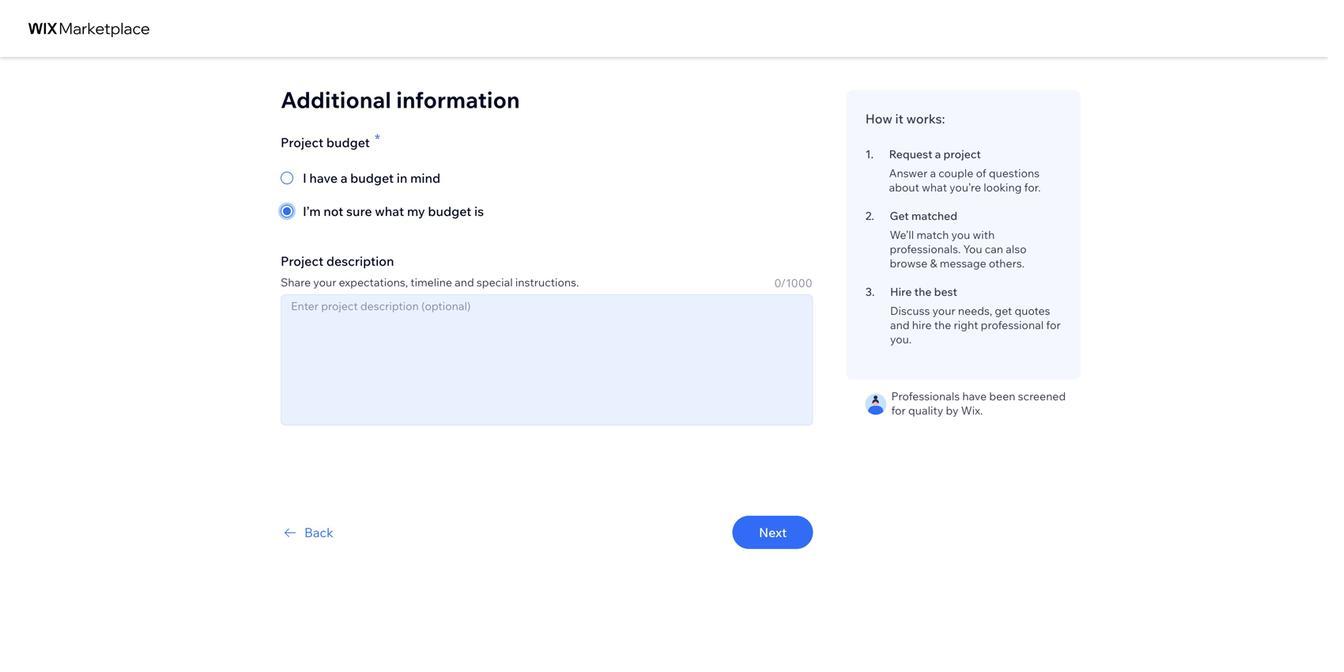 Task type: locate. For each thing, give the bounding box(es) containing it.
1 vertical spatial for
[[892, 403, 906, 417]]

the right hire on the top right of the page
[[935, 318, 952, 332]]

3
[[866, 285, 872, 299]]

1 horizontal spatial and
[[891, 318, 910, 332]]

project inside project budget *
[[281, 134, 324, 150]]

professionals.
[[890, 242, 961, 256]]

1 vertical spatial and
[[891, 318, 910, 332]]

what down couple at the right of page
[[922, 180, 948, 194]]

project
[[281, 134, 324, 150], [281, 253, 324, 269]]

request
[[890, 147, 933, 161]]

2 vertical spatial budget
[[428, 203, 472, 219]]

a up not on the left top of page
[[341, 170, 348, 186]]

it
[[896, 111, 904, 127]]

what left my
[[375, 203, 404, 219]]

professional
[[981, 318, 1044, 332]]

1 horizontal spatial what
[[922, 180, 948, 194]]

expectations,
[[339, 275, 408, 289]]

budget left in
[[351, 170, 394, 186]]

have inside professionals have been screened for quality by wix.
[[963, 389, 987, 403]]

your down best
[[933, 304, 956, 318]]

also
[[1006, 242, 1027, 256]]

budget left is
[[428, 203, 472, 219]]

1 vertical spatial your
[[933, 304, 956, 318]]

quotes
[[1015, 304, 1051, 318]]

not
[[324, 203, 344, 219]]

message
[[940, 256, 987, 270]]

0 horizontal spatial and
[[455, 275, 474, 289]]

for down quotes
[[1047, 318, 1061, 332]]

0 horizontal spatial the
[[915, 285, 932, 299]]

0 vertical spatial for
[[1047, 318, 1061, 332]]

1 horizontal spatial your
[[933, 304, 956, 318]]

my
[[407, 203, 425, 219]]

needs,
[[959, 304, 993, 318]]

0 vertical spatial what
[[922, 180, 948, 194]]

2 vertical spatial .
[[872, 285, 875, 299]]

a
[[936, 147, 942, 161], [931, 166, 937, 180], [341, 170, 348, 186]]

i
[[303, 170, 307, 186]]

your
[[313, 275, 337, 289], [933, 304, 956, 318]]

get matched we'll match you with professionals. you can also browse & message others.
[[890, 209, 1027, 270]]

how it works:
[[866, 111, 946, 127]]

sure
[[346, 203, 372, 219]]

special
[[477, 275, 513, 289]]

1 horizontal spatial for
[[1047, 318, 1061, 332]]

couple
[[939, 166, 974, 180]]

for inside hire the best discuss your needs, get quotes and hire the right professional for you.
[[1047, 318, 1061, 332]]

project
[[944, 147, 982, 161]]

can
[[985, 242, 1004, 256]]

project up share on the top left of the page
[[281, 253, 324, 269]]

for left quality
[[892, 403, 906, 417]]

1 .
[[866, 147, 874, 161]]

0 horizontal spatial for
[[892, 403, 906, 417]]

1 vertical spatial the
[[935, 318, 952, 332]]

0 horizontal spatial your
[[313, 275, 337, 289]]

0 vertical spatial project
[[281, 134, 324, 150]]

quality
[[909, 403, 944, 417]]

2 .
[[866, 209, 875, 223]]

1 vertical spatial have
[[963, 389, 987, 403]]

and left special
[[455, 275, 474, 289]]

0 / 1000
[[775, 276, 813, 290]]

get
[[890, 209, 909, 223]]

0 horizontal spatial have
[[310, 170, 338, 186]]

2 project from the top
[[281, 253, 324, 269]]

project for project budget *
[[281, 134, 324, 150]]

1 project from the top
[[281, 134, 324, 150]]

you're
[[950, 180, 982, 194]]

works:
[[907, 111, 946, 127]]

additional information
[[281, 86, 520, 114]]

instructions.
[[516, 275, 579, 289]]

1 horizontal spatial have
[[963, 389, 987, 403]]

budget
[[327, 134, 370, 150], [351, 170, 394, 186], [428, 203, 472, 219]]

0 vertical spatial have
[[310, 170, 338, 186]]

discuss
[[891, 304, 931, 318]]

have right "i"
[[310, 170, 338, 186]]

a left couple at the right of page
[[931, 166, 937, 180]]

with
[[973, 228, 995, 242]]

a left project at the top of page
[[936, 147, 942, 161]]

project budget *
[[281, 130, 381, 150]]

&
[[931, 256, 938, 270]]

hire the best discuss your needs, get quotes and hire the right professional for you.
[[891, 285, 1061, 346]]

1 vertical spatial project
[[281, 253, 324, 269]]

have for been
[[963, 389, 987, 403]]

have
[[310, 170, 338, 186], [963, 389, 987, 403]]

project up "i"
[[281, 134, 324, 150]]

.
[[871, 147, 874, 161], [872, 209, 875, 223], [872, 285, 875, 299]]

match
[[917, 228, 950, 242]]

you
[[952, 228, 971, 242]]

1 vertical spatial budget
[[351, 170, 394, 186]]

1000
[[786, 276, 813, 290]]

right
[[954, 318, 979, 332]]

i'm not sure what my budget is
[[303, 203, 484, 219]]

2
[[866, 209, 872, 223]]

0 horizontal spatial what
[[375, 203, 404, 219]]

about
[[890, 180, 920, 194]]

and
[[455, 275, 474, 289], [891, 318, 910, 332]]

budget left the '*'
[[327, 134, 370, 150]]

and up you.
[[891, 318, 910, 332]]

0 vertical spatial your
[[313, 275, 337, 289]]

what
[[922, 180, 948, 194], [375, 203, 404, 219]]

. left hire
[[872, 285, 875, 299]]

your down project description
[[313, 275, 337, 289]]

. left get
[[872, 209, 875, 223]]

the
[[915, 285, 932, 299], [935, 318, 952, 332]]

have up wix.
[[963, 389, 987, 403]]

1 vertical spatial .
[[872, 209, 875, 223]]

0 vertical spatial the
[[915, 285, 932, 299]]

for
[[1047, 318, 1061, 332], [892, 403, 906, 417]]

0 vertical spatial .
[[871, 147, 874, 161]]

. down how
[[871, 147, 874, 161]]

0 vertical spatial budget
[[327, 134, 370, 150]]

the right hire
[[915, 285, 932, 299]]

hire
[[913, 318, 932, 332]]



Task type: vqa. For each thing, say whether or not it's contained in the screenshot.
list item containing How to add and customize text in the Wix Editor
no



Task type: describe. For each thing, give the bounding box(es) containing it.
. for 2
[[872, 209, 875, 223]]

get
[[995, 304, 1013, 318]]

i have a budget in mind
[[303, 170, 441, 186]]

i'm
[[303, 203, 321, 219]]

best
[[935, 285, 958, 299]]

for.
[[1025, 180, 1041, 194]]

*
[[375, 130, 381, 148]]

wix.
[[962, 403, 984, 417]]

budget inside project budget *
[[327, 134, 370, 150]]

3 .
[[866, 285, 875, 299]]

answer
[[890, 166, 928, 180]]

how
[[866, 111, 893, 127]]

1
[[866, 147, 871, 161]]

professionals
[[892, 389, 960, 403]]

in
[[397, 170, 408, 186]]

we'll
[[890, 228, 915, 242]]

information
[[397, 86, 520, 114]]

share
[[281, 275, 311, 289]]

hire
[[891, 285, 912, 299]]

you.
[[891, 332, 912, 346]]

what inside request a project answer a couple of questions about what you're looking for.
[[922, 180, 948, 194]]

. for 3
[[872, 285, 875, 299]]

browse
[[890, 256, 928, 270]]

back button
[[281, 523, 334, 542]]

next button
[[733, 516, 814, 549]]

Share your expectations, timeline and special instructions. text field
[[282, 295, 813, 425]]

back
[[305, 524, 334, 540]]

description
[[327, 253, 394, 269]]

of
[[977, 166, 987, 180]]

by
[[946, 403, 959, 417]]

is
[[475, 203, 484, 219]]

have for a
[[310, 170, 338, 186]]

been
[[990, 389, 1016, 403]]

professionals have been screened for quality by wix.
[[892, 389, 1067, 417]]

others.
[[989, 256, 1025, 270]]

. for 1
[[871, 147, 874, 161]]

next
[[759, 524, 787, 540]]

1 horizontal spatial the
[[935, 318, 952, 332]]

mind
[[411, 170, 441, 186]]

project description
[[281, 253, 394, 269]]

project for project description
[[281, 253, 324, 269]]

1 vertical spatial what
[[375, 203, 404, 219]]

questions
[[989, 166, 1040, 180]]

matched
[[912, 209, 958, 223]]

request a project answer a couple of questions about what you're looking for.
[[890, 147, 1041, 194]]

/
[[781, 276, 786, 290]]

0 vertical spatial and
[[455, 275, 474, 289]]

screened
[[1019, 389, 1067, 403]]

and inside hire the best discuss your needs, get quotes and hire the right professional for you.
[[891, 318, 910, 332]]

share your expectations, timeline and special instructions.
[[281, 275, 579, 289]]

0
[[775, 276, 781, 290]]

additional
[[281, 86, 392, 114]]

looking
[[984, 180, 1022, 194]]

your inside hire the best discuss your needs, get quotes and hire the right professional for you.
[[933, 304, 956, 318]]

you
[[964, 242, 983, 256]]

timeline
[[411, 275, 452, 289]]

for inside professionals have been screened for quality by wix.
[[892, 403, 906, 417]]



